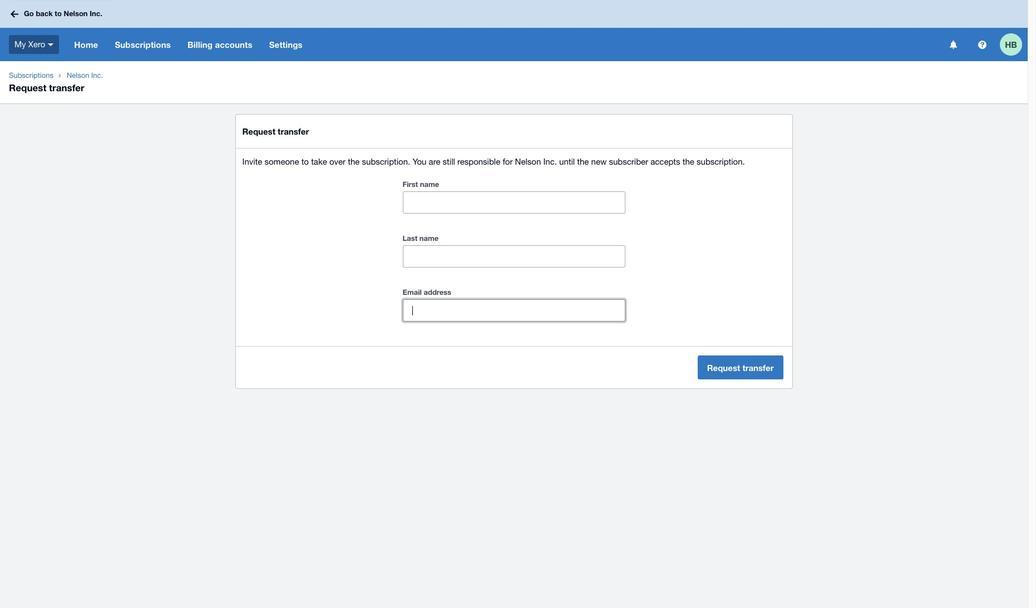 Task type: describe. For each thing, give the bounding box(es) containing it.
Email address field
[[403, 300, 625, 321]]

0 horizontal spatial request
[[9, 82, 46, 94]]

3 the from the left
[[683, 157, 695, 167]]

email address
[[403, 288, 452, 297]]

2 horizontal spatial svg image
[[979, 40, 987, 49]]

my
[[14, 39, 26, 49]]

are
[[429, 157, 441, 167]]

settings button
[[261, 28, 311, 61]]

subscriptions for subscriptions link to the bottom
[[9, 71, 53, 80]]

billing
[[188, 40, 213, 50]]

1 horizontal spatial request
[[243, 126, 276, 136]]

to for back
[[55, 9, 62, 18]]

first name
[[403, 180, 439, 189]]

0 vertical spatial request transfer
[[9, 82, 84, 94]]

subscriber
[[609, 157, 649, 167]]

responsible
[[458, 157, 501, 167]]

accepts
[[651, 157, 681, 167]]

1 vertical spatial subscriptions link
[[4, 70, 58, 81]]

2 vertical spatial inc.
[[544, 157, 557, 167]]

1 horizontal spatial request transfer
[[243, 126, 309, 136]]

request transfer button
[[698, 356, 784, 380]]

xero
[[28, 39, 45, 49]]

go back to nelson inc.
[[24, 9, 102, 18]]

transfer inside 'button'
[[743, 363, 774, 373]]

last
[[403, 234, 418, 243]]

new
[[592, 157, 607, 167]]

0 vertical spatial nelson
[[64, 9, 88, 18]]

take
[[311, 157, 327, 167]]

banner containing hb
[[0, 0, 1029, 61]]

navigation containing home
[[66, 28, 943, 61]]

name for last name
[[420, 234, 439, 243]]

until
[[560, 157, 575, 167]]

request transfer inside 'button'
[[708, 363, 774, 373]]

1 vertical spatial transfer
[[278, 126, 309, 136]]

home link
[[66, 28, 107, 61]]

nelson inc.
[[67, 71, 103, 80]]

hb
[[1006, 39, 1018, 49]]

email
[[403, 288, 422, 297]]

invite someone to take over the subscription. you are still responsible for nelson inc. until the new subscriber accepts the subscription.
[[243, 157, 745, 167]]

you
[[413, 157, 427, 167]]

my xero
[[14, 39, 45, 49]]

inc. inside nelson inc. link
[[91, 71, 103, 80]]



Task type: locate. For each thing, give the bounding box(es) containing it.
nelson down home link
[[67, 71, 89, 80]]

the right accepts
[[683, 157, 695, 167]]

0 vertical spatial request
[[9, 82, 46, 94]]

1 horizontal spatial subscription.
[[697, 157, 745, 167]]

subscription.
[[362, 157, 411, 167], [697, 157, 745, 167]]

2 vertical spatial nelson
[[515, 157, 541, 167]]

svg image inside go back to nelson inc. link
[[11, 10, 18, 18]]

to right back
[[55, 9, 62, 18]]

name right last
[[420, 234, 439, 243]]

accounts
[[215, 40, 253, 50]]

1 the from the left
[[348, 157, 360, 167]]

to inside go back to nelson inc. link
[[55, 9, 62, 18]]

last name
[[403, 234, 439, 243]]

inc.
[[90, 9, 102, 18], [91, 71, 103, 80], [544, 157, 557, 167]]

0 vertical spatial subscriptions
[[115, 40, 171, 50]]

0 horizontal spatial subscriptions link
[[4, 70, 58, 81]]

2 vertical spatial transfer
[[743, 363, 774, 373]]

someone
[[265, 157, 299, 167]]

nelson
[[64, 9, 88, 18], [67, 71, 89, 80], [515, 157, 541, 167]]

1 vertical spatial subscriptions
[[9, 71, 53, 80]]

0 vertical spatial subscriptions link
[[107, 28, 179, 61]]

billing accounts
[[188, 40, 253, 50]]

1 vertical spatial request transfer
[[243, 126, 309, 136]]

name
[[420, 180, 439, 189], [420, 234, 439, 243]]

my xero button
[[0, 28, 66, 61]]

nelson inc. link
[[62, 70, 108, 81]]

0 vertical spatial transfer
[[49, 82, 84, 94]]

0 horizontal spatial svg image
[[11, 10, 18, 18]]

1 vertical spatial to
[[302, 157, 309, 167]]

first
[[403, 180, 418, 189]]

0 vertical spatial inc.
[[90, 9, 102, 18]]

home
[[74, 40, 98, 50]]

0 horizontal spatial the
[[348, 157, 360, 167]]

settings
[[269, 40, 303, 50]]

1 vertical spatial inc.
[[91, 71, 103, 80]]

subscription. up first
[[362, 157, 411, 167]]

invite
[[243, 157, 262, 167]]

1 horizontal spatial to
[[302, 157, 309, 167]]

0 horizontal spatial transfer
[[49, 82, 84, 94]]

to left take
[[302, 157, 309, 167]]

svg image right svg icon on the top right
[[979, 40, 987, 49]]

inc. down home
[[91, 71, 103, 80]]

inc. inside go back to nelson inc. link
[[90, 9, 102, 18]]

1 horizontal spatial the
[[578, 157, 589, 167]]

subscriptions inside navigation
[[115, 40, 171, 50]]

0 horizontal spatial subscription.
[[362, 157, 411, 167]]

the left new
[[578, 157, 589, 167]]

2 horizontal spatial the
[[683, 157, 695, 167]]

to
[[55, 9, 62, 18], [302, 157, 309, 167]]

1 horizontal spatial subscriptions
[[115, 40, 171, 50]]

svg image right xero
[[48, 43, 54, 46]]

svg image
[[950, 40, 958, 49]]

Last name field
[[403, 246, 625, 267]]

nelson right back
[[64, 9, 88, 18]]

1 horizontal spatial svg image
[[48, 43, 54, 46]]

name right first
[[420, 180, 439, 189]]

subscriptions for the top subscriptions link
[[115, 40, 171, 50]]

1 horizontal spatial subscriptions link
[[107, 28, 179, 61]]

2 horizontal spatial request
[[708, 363, 741, 373]]

2 vertical spatial request transfer
[[708, 363, 774, 373]]

2 vertical spatial request
[[708, 363, 741, 373]]

2 horizontal spatial transfer
[[743, 363, 774, 373]]

1 vertical spatial request
[[243, 126, 276, 136]]

hb button
[[1001, 28, 1029, 61]]

svg image
[[11, 10, 18, 18], [979, 40, 987, 49], [48, 43, 54, 46]]

navigation
[[66, 28, 943, 61]]

0 horizontal spatial to
[[55, 9, 62, 18]]

to for someone
[[302, 157, 309, 167]]

subscriptions
[[115, 40, 171, 50], [9, 71, 53, 80]]

1 vertical spatial name
[[420, 234, 439, 243]]

the right over
[[348, 157, 360, 167]]

0 vertical spatial name
[[420, 180, 439, 189]]

1 subscription. from the left
[[362, 157, 411, 167]]

go
[[24, 9, 34, 18]]

request inside 'button'
[[708, 363, 741, 373]]

svg image inside the my xero popup button
[[48, 43, 54, 46]]

the
[[348, 157, 360, 167], [578, 157, 589, 167], [683, 157, 695, 167]]

request transfer
[[9, 82, 84, 94], [243, 126, 309, 136], [708, 363, 774, 373]]

subscriptions link
[[107, 28, 179, 61], [4, 70, 58, 81]]

request
[[9, 82, 46, 94], [243, 126, 276, 136], [708, 363, 741, 373]]

1 vertical spatial nelson
[[67, 71, 89, 80]]

svg image left go
[[11, 10, 18, 18]]

over
[[330, 157, 346, 167]]

inc. up home
[[90, 9, 102, 18]]

inc. left until
[[544, 157, 557, 167]]

2 subscription. from the left
[[697, 157, 745, 167]]

First name field
[[403, 192, 625, 213]]

nelson right 'for'
[[515, 157, 541, 167]]

back
[[36, 9, 53, 18]]

billing accounts link
[[179, 28, 261, 61]]

banner
[[0, 0, 1029, 61]]

0 horizontal spatial subscriptions
[[9, 71, 53, 80]]

2 horizontal spatial request transfer
[[708, 363, 774, 373]]

address
[[424, 288, 452, 297]]

still
[[443, 157, 455, 167]]

transfer
[[49, 82, 84, 94], [278, 126, 309, 136], [743, 363, 774, 373]]

0 vertical spatial to
[[55, 9, 62, 18]]

2 the from the left
[[578, 157, 589, 167]]

subscription. right accepts
[[697, 157, 745, 167]]

name for first name
[[420, 180, 439, 189]]

for
[[503, 157, 513, 167]]

1 horizontal spatial transfer
[[278, 126, 309, 136]]

go back to nelson inc. link
[[7, 4, 109, 24]]

0 horizontal spatial request transfer
[[9, 82, 84, 94]]



Task type: vqa. For each thing, say whether or not it's contained in the screenshot.
last Text Field
no



